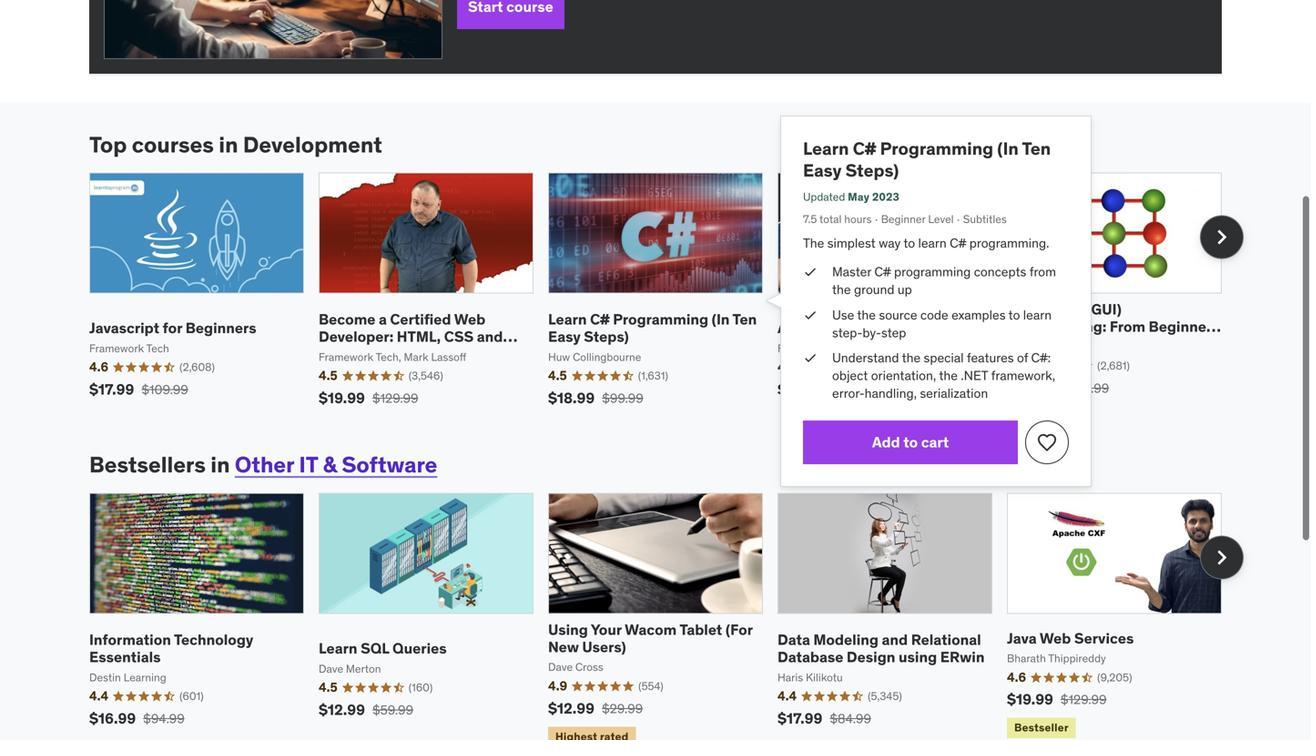 Task type: describe. For each thing, give the bounding box(es) containing it.
steps) for learn c# programming (in ten easy steps) huw collingbourne
[[584, 328, 629, 346]]

your
[[591, 620, 622, 639]]

programming.
[[969, 235, 1049, 251]]

javascript
[[319, 345, 391, 364]]

may
[[848, 190, 870, 204]]

web inside become a certified web developer: html, css and javascript
[[454, 310, 485, 329]]

learn c# programming (in ten easy steps) link for beginner level
[[803, 138, 1051, 181]]

0 vertical spatial in
[[219, 131, 238, 158]]

to inside 'use the source code examples to learn step-by-step'
[[1008, 307, 1020, 323]]

the simplest way to learn c# programming.
[[803, 235, 1049, 251]]

step-
[[832, 324, 863, 341]]

next image for bestsellers in
[[1207, 543, 1236, 572]]

collingbourne
[[573, 350, 641, 364]]

by-
[[862, 324, 881, 341]]

total
[[819, 212, 842, 226]]

java for bestsellers in
[[1007, 629, 1037, 648]]

add
[[872, 433, 900, 452]]

c#:
[[1031, 350, 1051, 366]]

the
[[803, 235, 824, 251]]

understand the special features of c#: object orientation, the .net framework, error-handling, serialization
[[832, 350, 1055, 402]]

using
[[899, 648, 937, 667]]

for
[[163, 319, 182, 337]]

development
[[243, 131, 382, 158]]

c# down level
[[950, 235, 966, 251]]

use
[[832, 307, 854, 323]]

java web services link
[[1007, 629, 1134, 648]]

information technology essentials
[[89, 630, 253, 667]]

top
[[89, 131, 127, 158]]

updated
[[803, 190, 845, 204]]

essentials
[[89, 648, 161, 667]]

add to cart
[[872, 433, 949, 452]]

beginners
[[185, 319, 256, 337]]

software
[[342, 451, 437, 479]]

step
[[881, 324, 906, 341]]

html,
[[397, 328, 441, 346]]

special
[[924, 350, 964, 366]]

features
[[967, 350, 1014, 366]]

from
[[1029, 264, 1056, 280]]

data
[[778, 630, 810, 649]]

c# for learn c# programming (in ten easy steps) updated may 2023
[[853, 138, 876, 159]]

erwin
[[940, 648, 985, 667]]

certified
[[390, 310, 451, 329]]

easy for learn c# programming (in ten easy steps) updated may 2023
[[803, 159, 842, 181]]

subtitles
[[963, 212, 1007, 226]]

new
[[548, 638, 579, 656]]

ten for learn c# programming (in ten easy steps) updated may 2023
[[1022, 138, 1051, 159]]

data modeling and relational database design using erwin link
[[778, 630, 985, 667]]

(in for learn c# programming (in ten easy steps) updated may 2023
[[997, 138, 1019, 159]]

learn for learn sql queries
[[319, 639, 357, 658]]

beginner level
[[881, 212, 954, 226]]

bestsellers in other it & software
[[89, 451, 437, 479]]

programming for learn c# programming (in ten easy steps) huw collingbourne
[[613, 310, 708, 329]]

swing
[[1040, 300, 1083, 319]]

learn sql queries
[[319, 639, 447, 658]]

become a certified web developer: html, css and javascript link
[[319, 310, 517, 364]]

0 horizontal spatial learn
[[918, 235, 947, 251]]

master
[[832, 264, 871, 280]]

(in for learn c# programming (in ten easy steps) huw collingbourne
[[712, 310, 730, 329]]

xsmall image
[[803, 349, 818, 367]]

bestsellers
[[89, 451, 206, 479]]

developer:
[[319, 328, 394, 346]]

add to cart button
[[803, 421, 1018, 465]]

(for
[[725, 620, 753, 639]]

xsmall image for use
[[803, 306, 818, 324]]

wacom
[[625, 620, 677, 639]]

learn c# programming (in ten easy steps) huw collingbourne
[[548, 310, 757, 364]]

way
[[879, 235, 901, 251]]

information technology essentials link
[[89, 630, 253, 667]]

design
[[847, 648, 895, 667]]

javascript for beginners
[[89, 319, 256, 337]]

a
[[379, 310, 387, 329]]

learn c# programming (in ten easy steps) updated may 2023
[[803, 138, 1051, 204]]

from
[[1110, 317, 1145, 336]]

huw
[[548, 350, 570, 364]]

1 vertical spatial in
[[211, 451, 230, 479]]

expert
[[1025, 335, 1071, 353]]

programming
[[894, 264, 971, 280]]

c# for learn c# programming (in ten easy steps) huw collingbourne
[[590, 310, 610, 329]]

queries
[[392, 639, 447, 658]]

become
[[319, 310, 375, 329]]

orientation,
[[871, 367, 936, 384]]



Task type: vqa. For each thing, say whether or not it's contained in the screenshot.
Skill
no



Task type: locate. For each thing, give the bounding box(es) containing it.
(1,631)
[[638, 369, 668, 383]]

steps) for learn c# programming (in ten easy steps) updated may 2023
[[845, 159, 899, 181]]

0 vertical spatial carousel element
[[89, 173, 1244, 430]]

xsmall image for master
[[803, 263, 818, 281]]

1631 reviews element
[[638, 368, 668, 384]]

programming inside learn c# programming (in ten easy steps) huw collingbourne
[[613, 310, 708, 329]]

4.5
[[548, 368, 567, 384]]

and
[[477, 328, 503, 346], [882, 630, 908, 649]]

(gui)
[[1087, 300, 1122, 319]]

0 vertical spatial learn c# programming (in ten easy steps) link
[[803, 138, 1051, 181]]

web left services
[[1040, 629, 1071, 648]]

steps) up may
[[845, 159, 899, 181]]

easy up updated
[[803, 159, 842, 181]]

wishlist image
[[1036, 432, 1058, 454]]

1 java from the top
[[1007, 300, 1037, 319]]

carousel element for bestsellers in
[[89, 493, 1244, 740]]

carousel element
[[89, 173, 1244, 430], [89, 493, 1244, 740]]

master c# programming concepts from the ground up
[[832, 264, 1056, 298]]

1 horizontal spatial and
[[882, 630, 908, 649]]

java web services
[[1007, 629, 1134, 648]]

0 vertical spatial and
[[477, 328, 503, 346]]

0 vertical spatial steps)
[[845, 159, 899, 181]]

the up orientation,
[[902, 350, 921, 366]]

source
[[879, 307, 917, 323]]

learn inside learn c# programming (in ten easy steps) huw collingbourne
[[548, 310, 587, 329]]

xsmall image down the
[[803, 263, 818, 281]]

learn inside learn c# programming (in ten easy steps) updated may 2023
[[803, 138, 849, 159]]

learn for learn c# programming (in ten easy steps) updated may 2023
[[803, 138, 849, 159]]

1 xsmall image from the top
[[803, 263, 818, 281]]

ten for learn c# programming (in ten easy steps) huw collingbourne
[[732, 310, 757, 329]]

up
[[898, 281, 912, 298]]

java left swing
[[1007, 300, 1037, 319]]

database
[[778, 648, 843, 667]]

relational
[[911, 630, 981, 649]]

code
[[920, 307, 948, 323]]

xsmall image
[[803, 263, 818, 281], [803, 306, 818, 324]]

beginner up way
[[881, 212, 925, 226]]

1 vertical spatial learn
[[548, 310, 587, 329]]

javascript for beginners link
[[89, 319, 256, 337]]

c# inside master c# programming concepts from the ground up
[[874, 264, 891, 280]]

programming for learn c# programming (in ten easy steps) updated may 2023
[[880, 138, 993, 159]]

carousel element containing java swing (gui) programming: from beginner to expert
[[89, 173, 1244, 430]]

learn c# programming (in ten easy steps) link
[[803, 138, 1051, 181], [548, 310, 757, 346]]

c# up collingbourne
[[590, 310, 610, 329]]

xsmall image left use
[[803, 306, 818, 324]]

1 vertical spatial and
[[882, 630, 908, 649]]

0 vertical spatial (in
[[997, 138, 1019, 159]]

1 vertical spatial ten
[[732, 310, 757, 329]]

&
[[323, 451, 337, 479]]

and right modeling
[[882, 630, 908, 649]]

0 vertical spatial web
[[454, 310, 485, 329]]

1 horizontal spatial learn
[[1023, 307, 1052, 323]]

in right 'courses'
[[219, 131, 238, 158]]

information
[[89, 630, 171, 649]]

carousel element containing using your wacom tablet (for new users)
[[89, 493, 1244, 740]]

in
[[219, 131, 238, 158], [211, 451, 230, 479]]

1 vertical spatial learn c# programming (in ten easy steps) link
[[548, 310, 757, 346]]

sql
[[361, 639, 389, 658]]

the down master
[[832, 281, 851, 298]]

learn up the expert
[[1023, 307, 1052, 323]]

0 horizontal spatial easy
[[548, 328, 581, 346]]

0 horizontal spatial learn
[[319, 639, 357, 658]]

(in inside learn c# programming (in ten easy steps) updated may 2023
[[997, 138, 1019, 159]]

c# up ground
[[874, 264, 891, 280]]

web
[[454, 310, 485, 329], [1040, 629, 1071, 648]]

the inside 'use the source code examples to learn step-by-step'
[[857, 307, 876, 323]]

learn sql queries link
[[319, 639, 447, 658]]

understand
[[832, 350, 899, 366]]

concepts
[[974, 264, 1026, 280]]

programming up 2023
[[880, 138, 993, 159]]

java for top courses in development
[[1007, 300, 1037, 319]]

$18.99 $99.99
[[548, 389, 643, 407]]

error-
[[832, 385, 865, 402]]

of
[[1017, 350, 1028, 366]]

steps)
[[845, 159, 899, 181], [584, 328, 629, 346]]

learn inside 'use the source code examples to learn step-by-step'
[[1023, 307, 1052, 323]]

1 vertical spatial learn
[[1023, 307, 1052, 323]]

to inside button
[[903, 433, 918, 452]]

learn c# programming (in ten easy steps) link up 2023
[[803, 138, 1051, 181]]

learn left sql
[[319, 639, 357, 658]]

c# for master c# programming concepts from the ground up
[[874, 264, 891, 280]]

1 vertical spatial steps)
[[584, 328, 629, 346]]

and inside data modeling and relational database design using erwin
[[882, 630, 908, 649]]

easy inside learn c# programming (in ten easy steps) huw collingbourne
[[548, 328, 581, 346]]

to left cart
[[903, 433, 918, 452]]

using your wacom tablet (for new users) link
[[548, 620, 753, 656]]

learn up updated
[[803, 138, 849, 159]]

c# up may
[[853, 138, 876, 159]]

ten inside learn c# programming (in ten easy steps) updated may 2023
[[1022, 138, 1051, 159]]

ten
[[1022, 138, 1051, 159], [732, 310, 757, 329]]

other
[[235, 451, 294, 479]]

java swing (gui) programming: from beginner to expert
[[1007, 300, 1212, 353]]

the up by-
[[857, 307, 876, 323]]

1 carousel element from the top
[[89, 173, 1244, 430]]

1 horizontal spatial learn c# programming (in ten easy steps) link
[[803, 138, 1051, 181]]

(in inside learn c# programming (in ten easy steps) huw collingbourne
[[712, 310, 730, 329]]

$18.99
[[548, 389, 595, 407]]

carousel element for top courses in development
[[89, 173, 1244, 430]]

2 java from the top
[[1007, 629, 1037, 648]]

2 horizontal spatial learn
[[803, 138, 849, 159]]

0 horizontal spatial (in
[[712, 310, 730, 329]]

css
[[444, 328, 474, 346]]

services
[[1074, 629, 1134, 648]]

2 carousel element from the top
[[89, 493, 1244, 740]]

0 vertical spatial ten
[[1022, 138, 1051, 159]]

become a certified web developer: html, css and javascript
[[319, 310, 503, 364]]

framework,
[[991, 367, 1055, 384]]

0 vertical spatial next image
[[1207, 222, 1236, 252]]

7.5 total hours
[[803, 212, 872, 226]]

1 vertical spatial web
[[1040, 629, 1071, 648]]

easy inside learn c# programming (in ten easy steps) updated may 2023
[[803, 159, 842, 181]]

examples
[[951, 307, 1006, 323]]

learn c# programming (in ten easy steps) link up (1,631)
[[548, 310, 757, 346]]

courses
[[132, 131, 214, 158]]

the down special
[[939, 367, 958, 384]]

1 horizontal spatial learn
[[548, 310, 587, 329]]

1 vertical spatial xsmall image
[[803, 306, 818, 324]]

1 horizontal spatial web
[[1040, 629, 1071, 648]]

0 horizontal spatial ten
[[732, 310, 757, 329]]

java right "relational"
[[1007, 629, 1037, 648]]

using your wacom tablet (for new users)
[[548, 620, 753, 656]]

1 vertical spatial programming
[[613, 310, 708, 329]]

modeling
[[813, 630, 879, 649]]

c#
[[853, 138, 876, 159], [950, 235, 966, 251], [874, 264, 891, 280], [590, 310, 610, 329]]

1 horizontal spatial beginner
[[1149, 317, 1212, 336]]

0 vertical spatial java
[[1007, 300, 1037, 319]]

data modeling and relational database design using erwin
[[778, 630, 985, 667]]

and right the css
[[477, 328, 503, 346]]

level
[[928, 212, 954, 226]]

0 vertical spatial beginner
[[881, 212, 925, 226]]

and inside become a certified web developer: html, css and javascript
[[477, 328, 503, 346]]

programming:
[[1007, 317, 1107, 336]]

easy
[[803, 159, 842, 181], [548, 328, 581, 346]]

0 vertical spatial easy
[[803, 159, 842, 181]]

1 vertical spatial carousel element
[[89, 493, 1244, 740]]

learn for learn c# programming (in ten easy steps) huw collingbourne
[[548, 310, 587, 329]]

(in
[[997, 138, 1019, 159], [712, 310, 730, 329]]

to right way
[[903, 235, 915, 251]]

to right "examples"
[[1008, 307, 1020, 323]]

users)
[[582, 638, 626, 656]]

other it & software link
[[235, 451, 437, 479]]

0 vertical spatial xsmall image
[[803, 263, 818, 281]]

0 horizontal spatial beginner
[[881, 212, 925, 226]]

steps) up collingbourne
[[584, 328, 629, 346]]

learn c# programming (in ten easy steps) link for (1,631)
[[548, 310, 757, 346]]

web right certified
[[454, 310, 485, 329]]

learn down level
[[918, 235, 947, 251]]

1 vertical spatial next image
[[1207, 543, 1236, 572]]

programming up (1,631)
[[613, 310, 708, 329]]

c# inside learn c# programming (in ten easy steps) huw collingbourne
[[590, 310, 610, 329]]

2 vertical spatial learn
[[319, 639, 357, 658]]

0 vertical spatial learn
[[803, 138, 849, 159]]

learn up huw
[[548, 310, 587, 329]]

ground
[[854, 281, 895, 298]]

next image
[[1207, 222, 1236, 252], [1207, 543, 1236, 572]]

1 vertical spatial java
[[1007, 629, 1037, 648]]

1 horizontal spatial easy
[[803, 159, 842, 181]]

easy up huw
[[548, 328, 581, 346]]

technology
[[174, 630, 253, 649]]

easy for learn c# programming (in ten easy steps) huw collingbourne
[[548, 328, 581, 346]]

using
[[548, 620, 588, 639]]

to inside java swing (gui) programming: from beginner to expert
[[1007, 335, 1021, 353]]

to left c#:
[[1007, 335, 1021, 353]]

programming inside learn c# programming (in ten easy steps) updated may 2023
[[880, 138, 993, 159]]

to
[[903, 235, 915, 251], [1008, 307, 1020, 323], [1007, 335, 1021, 353], [903, 433, 918, 452]]

next image for top courses in development
[[1207, 222, 1236, 252]]

hours
[[844, 212, 872, 226]]

2023
[[872, 190, 899, 204]]

1 horizontal spatial steps)
[[845, 159, 899, 181]]

0 horizontal spatial learn c# programming (in ten easy steps) link
[[548, 310, 757, 346]]

.net
[[961, 367, 988, 384]]

0 horizontal spatial steps)
[[584, 328, 629, 346]]

steps) inside learn c# programming (in ten easy steps) updated may 2023
[[845, 159, 899, 181]]

serialization
[[920, 385, 988, 402]]

ten inside learn c# programming (in ten easy steps) huw collingbourne
[[732, 310, 757, 329]]

1 vertical spatial beginner
[[1149, 317, 1212, 336]]

beginner inside java swing (gui) programming: from beginner to expert
[[1149, 317, 1212, 336]]

the inside master c# programming concepts from the ground up
[[832, 281, 851, 298]]

learn
[[803, 138, 849, 159], [548, 310, 587, 329], [319, 639, 357, 658]]

1 vertical spatial easy
[[548, 328, 581, 346]]

1 horizontal spatial ten
[[1022, 138, 1051, 159]]

c# inside learn c# programming (in ten easy steps) updated may 2023
[[853, 138, 876, 159]]

handling,
[[865, 385, 917, 402]]

2 next image from the top
[[1207, 543, 1236, 572]]

beginner right "from"
[[1149, 317, 1212, 336]]

7.5
[[803, 212, 817, 226]]

1 next image from the top
[[1207, 222, 1236, 252]]

2 xsmall image from the top
[[803, 306, 818, 324]]

1 vertical spatial (in
[[712, 310, 730, 329]]

0 horizontal spatial web
[[454, 310, 485, 329]]

tablet
[[679, 620, 722, 639]]

0 horizontal spatial and
[[477, 328, 503, 346]]

1 horizontal spatial programming
[[880, 138, 993, 159]]

in left 'other'
[[211, 451, 230, 479]]

steps) inside learn c# programming (in ten easy steps) huw collingbourne
[[584, 328, 629, 346]]

javascript
[[89, 319, 159, 337]]

0 horizontal spatial programming
[[613, 310, 708, 329]]

java inside java swing (gui) programming: from beginner to expert
[[1007, 300, 1037, 319]]

object
[[832, 367, 868, 384]]

use the source code examples to learn step-by-step
[[832, 307, 1052, 341]]

1 horizontal spatial (in
[[997, 138, 1019, 159]]

0 vertical spatial programming
[[880, 138, 993, 159]]

0 vertical spatial learn
[[918, 235, 947, 251]]



